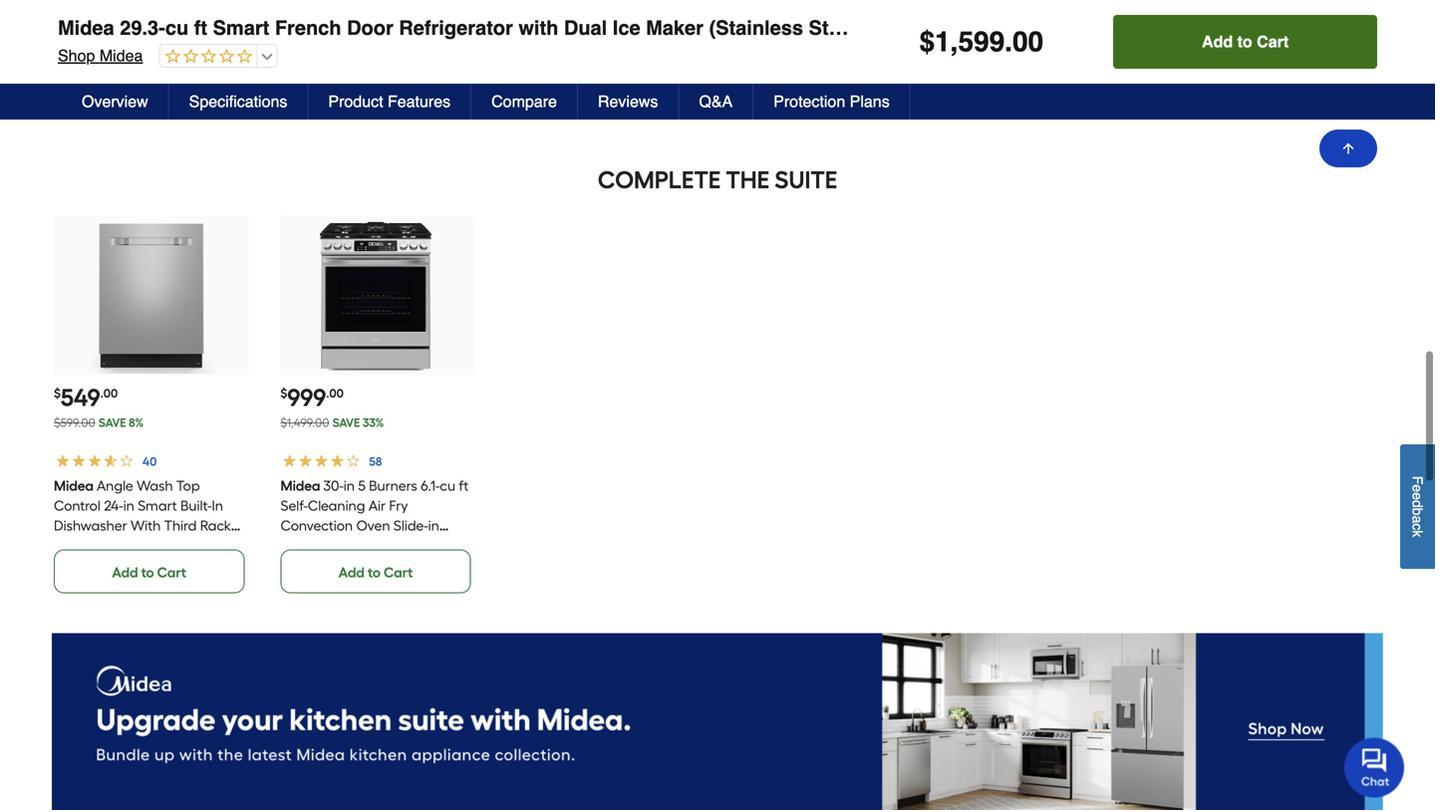 Task type: locate. For each thing, give the bounding box(es) containing it.
0 horizontal spatial fry
[[389, 498, 408, 515]]

save left 33%
[[333, 416, 360, 430]]

add to cart inside 999 list item
[[339, 564, 413, 581]]

save left 500
[[368, 95, 395, 109]]

5 inside 30-in 5 burners 6.1-cu ft self-cleaning air fry convection oven slide-in smart natural gas range (stainless steel)
[[358, 478, 365, 495]]

french inside 29.3-cu ft smart french door refrigerator with dual ice maker (stainless steel) energy star
[[201, 0, 243, 10]]

sensor
[[841, 33, 885, 50]]

with inside 1.9-cu ft 1000-watt over- the-range microwave with sensor cooking (stainless steel)
[[983, 13, 1010, 30]]

1 vertical spatial top
[[176, 478, 200, 495]]

add to cart link down 'with'
[[54, 550, 245, 594]]

.00 up the $599.00 save 8% on the left
[[100, 386, 118, 401]]

0 horizontal spatial slide-
[[394, 518, 428, 535]]

range up product features
[[365, 53, 407, 70]]

save inside 899 list item
[[368, 95, 395, 109]]

2 add to cart link from the left
[[280, 550, 471, 594]]

to inside 549 list item
[[141, 564, 154, 581]]

0 vertical spatial range
[[867, 13, 908, 30]]

30- left burners
[[323, 478, 344, 495]]

$ inside $ 899 .00
[[316, 66, 323, 81]]

cleaning inside '30-in glass top 5 elements 6.3-cu ft self-cleaning air fry convection oven slide-in smart electric range (stainless steel)'
[[398, 13, 456, 30]]

2 horizontal spatial to
[[1238, 32, 1253, 51]]

add to cart for 549
[[112, 564, 186, 581]]

0 vertical spatial 5
[[459, 0, 467, 10]]

oven up gas
[[356, 518, 390, 535]]

.00 up $299.00 save $
[[883, 66, 901, 81]]

5 inside '30-in glass top 5 elements 6.3-cu ft self-cleaning air fry convection oven slide-in smart electric range (stainless steel)'
[[459, 0, 467, 10]]

refrigerator
[[88, 13, 164, 30], [579, 13, 655, 30], [399, 16, 513, 39]]

1 horizontal spatial 5
[[459, 0, 467, 10]]

add to cart link down burners
[[280, 550, 471, 594]]

24-
[[104, 498, 123, 515]]

cart inside 999 list item
[[384, 564, 413, 581]]

dual
[[197, 13, 227, 30], [564, 16, 607, 39]]

0 horizontal spatial refrigerator
[[88, 13, 164, 30]]

1 horizontal spatial add to cart
[[339, 564, 413, 581]]

the-
[[841, 13, 867, 30]]

d
[[1410, 500, 1426, 508]]

steel) inside 29.3-cu ft smart french door refrigerator with dual ice maker (stainless steel) energy star
[[160, 33, 194, 50]]

1 save from the left
[[108, 95, 135, 109]]

the
[[726, 166, 770, 195]]

save left 800
[[108, 95, 135, 109]]

dishwasher
[[54, 518, 127, 535]]

.00 inside $ 199 .00
[[883, 66, 901, 81]]

add for 549
[[112, 564, 138, 581]]

refrigerator inside 6-month twist-in refrigerator water filter
[[579, 13, 655, 30]]

5 left elements
[[459, 0, 467, 10]]

.00 up $1,399.00 save $ 500
[[362, 66, 379, 81]]

range
[[867, 13, 908, 30], [365, 53, 407, 70], [403, 538, 445, 554]]

add inside 999 list item
[[339, 564, 365, 581]]

door inside 29.3-cu ft smart french door refrigerator with dual ice maker (stainless steel) energy star
[[54, 13, 84, 30]]

2 horizontal spatial refrigerator
[[579, 13, 655, 30]]

midea 30-in 5 burners 6.1-cu ft self-cleaning air fry convection oven slide-in smart natural gas range (stainless steel) image
[[300, 218, 456, 374]]

angle
[[97, 478, 133, 495]]

1 vertical spatial fry
[[389, 498, 408, 515]]

range right gas
[[403, 538, 445, 554]]

1 horizontal spatial cart
[[384, 564, 413, 581]]

1 vertical spatial 30-
[[323, 478, 344, 495]]

in inside angle wash top control 24-in smart built-in dishwasher with third rack (stainless steel) energy star, 45-dba
[[123, 498, 134, 515]]

1 horizontal spatial add to cart link
[[280, 550, 471, 594]]

1 horizontal spatial ice
[[613, 16, 641, 39]]

1000-
[[935, 0, 969, 10]]

0 horizontal spatial 5
[[358, 478, 365, 495]]

0 vertical spatial french
[[201, 0, 243, 10]]

1 save from the left
[[99, 416, 126, 430]]

steel) down natural
[[343, 557, 378, 574]]

$2,399.00 save $ 800
[[54, 95, 165, 109]]

fry down elements
[[479, 13, 498, 30]]

2 horizontal spatial cart
[[1257, 32, 1289, 51]]

overview button
[[62, 84, 169, 120]]

0 horizontal spatial air
[[369, 498, 386, 515]]

0 vertical spatial fry
[[479, 13, 498, 30]]

1 horizontal spatial 1,599
[[935, 26, 1005, 58]]

.00 down shop midea
[[114, 66, 132, 81]]

save for 549
[[99, 416, 126, 430]]

5 left burners
[[358, 478, 365, 495]]

0 horizontal spatial maker
[[54, 33, 94, 50]]

1 horizontal spatial self-
[[371, 13, 398, 30]]

1 horizontal spatial air
[[459, 13, 476, 30]]

dba
[[74, 557, 100, 574]]

steel) down over-
[[1007, 33, 1042, 50]]

product features
[[328, 92, 451, 111]]

1 horizontal spatial slide-
[[429, 33, 464, 50]]

(stainless down microwave
[[944, 33, 1004, 50]]

30- left glass
[[359, 0, 379, 10]]

(stainless
[[709, 16, 804, 39], [97, 33, 156, 50], [944, 33, 1004, 50], [410, 53, 469, 70], [54, 538, 113, 554], [280, 557, 340, 574]]

0 vertical spatial oven
[[392, 33, 426, 50]]

with down elements
[[519, 16, 559, 39]]

in left burners
[[344, 478, 355, 495]]

refrigerator up shop midea
[[88, 13, 164, 30]]

30-in 5 burners 6.1-cu ft self-cleaning air fry convection oven slide-in smart natural gas range (stainless steel)
[[280, 478, 469, 574]]

1 vertical spatial french
[[275, 16, 341, 39]]

1 vertical spatial oven
[[356, 518, 390, 535]]

in down angle
[[123, 498, 134, 515]]

cu up cooking in the top of the page
[[903, 0, 919, 10]]

0 horizontal spatial top
[[176, 478, 200, 495]]

cu inside '30-in glass top 5 elements 6.3-cu ft self-cleaning air fry convection oven slide-in smart electric range (stainless steel)'
[[339, 13, 354, 30]]

50 list item
[[579, 0, 795, 120]]

top up built-
[[176, 478, 200, 495]]

product
[[328, 92, 383, 111]]

0 vertical spatial 29.3-
[[97, 0, 126, 10]]

2 horizontal spatial save
[[886, 95, 913, 109]]

add to cart link for 549
[[54, 550, 245, 594]]

cu
[[126, 0, 142, 10], [903, 0, 919, 10], [339, 13, 354, 30], [165, 16, 189, 39], [440, 478, 455, 495]]

cart inside 549 list item
[[157, 564, 186, 581]]

29.3-cu ft smart french door refrigerator with dual ice maker (stainless steel) energy star
[[54, 0, 249, 70]]

$ inside $ 50 .00
[[579, 66, 586, 81]]

self-
[[371, 13, 398, 30], [280, 498, 308, 515]]

$ inside $ 549 .00
[[54, 386, 61, 401]]

0 vertical spatial star
[[958, 16, 1011, 39]]

0 vertical spatial convection
[[316, 33, 389, 50]]

range down 1.9-
[[867, 13, 908, 30]]

with
[[167, 13, 194, 30], [983, 13, 1010, 30], [519, 16, 559, 39]]

1 horizontal spatial add
[[339, 564, 365, 581]]

.00
[[114, 66, 132, 81], [362, 66, 379, 81], [613, 66, 631, 81], [883, 66, 901, 81], [100, 386, 118, 401], [326, 386, 344, 401]]

1 horizontal spatial save
[[368, 95, 395, 109]]

energy up specifications
[[198, 33, 249, 50]]

top
[[432, 0, 456, 10], [176, 478, 200, 495]]

energy down third
[[154, 538, 206, 554]]

cart
[[1257, 32, 1289, 51], [157, 564, 186, 581], [384, 564, 413, 581]]

.00 inside $ 1,599 .00
[[114, 66, 132, 81]]

maker
[[646, 16, 704, 39], [54, 33, 94, 50]]

air down burners
[[369, 498, 386, 515]]

f e e d b a c k button
[[1401, 444, 1436, 569]]

1 add to cart link from the left
[[54, 550, 245, 594]]

complete the suite heading
[[52, 160, 1384, 200]]

0 horizontal spatial to
[[141, 564, 154, 581]]

watt
[[969, 0, 1001, 10]]

30- inside 30-in 5 burners 6.1-cu ft self-cleaning air fry convection oven slide-in smart natural gas range (stainless steel)
[[323, 478, 344, 495]]

ice down 6-
[[613, 16, 641, 39]]

maker up $ 1,599 .00
[[54, 33, 94, 50]]

1 vertical spatial slide-
[[394, 518, 428, 535]]

add to cart link inside 549 list item
[[54, 550, 245, 594]]

cleaning down glass
[[398, 13, 456, 30]]

$ 199 .00
[[841, 63, 901, 92]]

star down watt
[[958, 16, 1011, 39]]

$299.00 save $
[[841, 95, 922, 109]]

1 vertical spatial cleaning
[[308, 498, 365, 515]]

0 vertical spatial 1,599
[[935, 26, 1005, 58]]

save down $ 199 .00
[[886, 95, 913, 109]]

6-month twist-in refrigerator water filter
[[579, 0, 731, 30]]

0 horizontal spatial ice
[[230, 13, 249, 30]]

top right glass
[[432, 0, 456, 10]]

1 vertical spatial 1,599
[[61, 63, 114, 92]]

e
[[1410, 485, 1426, 492], [1410, 492, 1426, 500]]

in up filter
[[714, 0, 725, 10]]

cart for 999
[[384, 564, 413, 581]]

0 horizontal spatial add to cart
[[112, 564, 186, 581]]

.00 inside $ 549 .00
[[100, 386, 118, 401]]

(stainless inside 29.3-cu ft smart french door refrigerator with dual ice maker (stainless steel) energy star
[[97, 33, 156, 50]]

1 horizontal spatial top
[[432, 0, 456, 10]]

(stainless inside 30-in 5 burners 6.1-cu ft self-cleaning air fry convection oven slide-in smart natural gas range (stainless steel)
[[280, 557, 340, 574]]

to inside 999 list item
[[368, 564, 381, 581]]

steel)
[[809, 16, 863, 39], [160, 33, 194, 50], [1007, 33, 1042, 50], [473, 53, 507, 70], [116, 538, 151, 554], [343, 557, 378, 574]]

8%
[[129, 416, 144, 430]]

899 list item
[[316, 0, 532, 120]]

q&a button
[[679, 84, 754, 120]]

$ inside $ 1,599 .00
[[54, 66, 61, 81]]

.00 for 899
[[362, 66, 379, 81]]

$1,399.00 save $ 500
[[316, 95, 425, 109]]

0 vertical spatial self-
[[371, 13, 398, 30]]

.00 up the $1,499.00 save 33%
[[326, 386, 344, 401]]

3 save from the left
[[886, 95, 913, 109]]

2 horizontal spatial add to cart
[[1202, 32, 1289, 51]]

range inside 30-in 5 burners 6.1-cu ft self-cleaning air fry convection oven slide-in smart natural gas range (stainless steel)
[[403, 538, 445, 554]]

save inside 999 list item
[[333, 416, 360, 430]]

chat invite button image
[[1345, 737, 1406, 798]]

to
[[1238, 32, 1253, 51], [141, 564, 154, 581], [368, 564, 381, 581]]

cu up shop midea
[[126, 0, 142, 10]]

0 horizontal spatial dual
[[197, 13, 227, 30]]

overview
[[82, 92, 148, 111]]

steel) up 800
[[160, 33, 194, 50]]

self- inside 30-in 5 burners 6.1-cu ft self-cleaning air fry convection oven slide-in smart natural gas range (stainless steel)
[[280, 498, 308, 515]]

.00 inside $ 999 .00
[[326, 386, 344, 401]]

e up d
[[1410, 485, 1426, 492]]

b
[[1410, 508, 1426, 516]]

29.3- inside 29.3-cu ft smart french door refrigerator with dual ice maker (stainless steel) energy star
[[97, 0, 126, 10]]

cu up electric
[[339, 13, 354, 30]]

self- right in
[[280, 498, 308, 515]]

0 horizontal spatial oven
[[356, 518, 390, 535]]

2 horizontal spatial add
[[1202, 32, 1233, 51]]

slide-
[[429, 33, 464, 50], [394, 518, 428, 535]]

star
[[958, 16, 1011, 39], [54, 53, 86, 70]]

0 horizontal spatial 1,599
[[61, 63, 114, 92]]

c
[[1410, 523, 1426, 530]]

1 horizontal spatial cleaning
[[398, 13, 456, 30]]

(stainless up $ 1,599 .00
[[97, 33, 156, 50]]

air
[[459, 13, 476, 30], [369, 498, 386, 515]]

zero stars image
[[160, 48, 253, 66]]

e up b at the bottom right of the page
[[1410, 492, 1426, 500]]

1 vertical spatial star
[[54, 53, 86, 70]]

cu up the zero stars 'image'
[[165, 16, 189, 39]]

549 list item
[[54, 216, 249, 594]]

star up $2,399.00
[[54, 53, 86, 70]]

0 vertical spatial air
[[459, 13, 476, 30]]

$ inside $ 999 .00
[[280, 386, 287, 401]]

1 horizontal spatial fry
[[479, 13, 498, 30]]

$599.00 save 8%
[[54, 416, 144, 430]]

0 horizontal spatial door
[[54, 13, 84, 30]]

steel) inside 1.9-cu ft 1000-watt over- the-range microwave with sensor cooking (stainless steel)
[[1007, 33, 1042, 50]]

maker down twist- on the top left
[[646, 16, 704, 39]]

.00 inside $ 50 .00
[[613, 66, 631, 81]]

add to cart
[[1202, 32, 1289, 51], [112, 564, 186, 581], [339, 564, 413, 581]]

self- down glass
[[371, 13, 398, 30]]

2 save from the left
[[333, 416, 360, 430]]

convection up natural
[[280, 518, 353, 535]]

999
[[287, 383, 326, 412]]

dual up 50
[[564, 16, 607, 39]]

save for 1,599
[[108, 95, 135, 109]]

to for 549
[[141, 564, 154, 581]]

.00 inside $ 899 .00
[[362, 66, 379, 81]]

1 horizontal spatial to
[[368, 564, 381, 581]]

over-
[[1004, 0, 1039, 10]]

oven inside '30-in glass top 5 elements 6.3-cu ft self-cleaning air fry convection oven slide-in smart electric range (stainless steel)'
[[392, 33, 426, 50]]

(stainless up features
[[410, 53, 469, 70]]

.00 up reviews
[[613, 66, 631, 81]]

1 vertical spatial convection
[[280, 518, 353, 535]]

door
[[54, 13, 84, 30], [347, 16, 394, 39]]

2 horizontal spatial with
[[983, 13, 1010, 30]]

199 list item
[[841, 0, 1057, 120]]

with down watt
[[983, 13, 1010, 30]]

plans
[[850, 92, 890, 111]]

ice up the zero stars 'image'
[[230, 13, 249, 30]]

french up electric
[[275, 16, 341, 39]]

door up shop
[[54, 13, 84, 30]]

1 vertical spatial range
[[365, 53, 407, 70]]

$ for $ 1,599 .00
[[54, 66, 61, 81]]

filter
[[700, 13, 731, 30]]

.00 for 199
[[883, 66, 901, 81]]

convection up electric
[[316, 33, 389, 50]]

0 horizontal spatial add
[[112, 564, 138, 581]]

convection
[[316, 33, 389, 50], [280, 518, 353, 535]]

steel) down 'with'
[[116, 538, 151, 554]]

0 horizontal spatial save
[[108, 95, 135, 109]]

midea angle wash top control 24-in smart built-in dishwasher with third rack (stainless steel) energy star, 45-dba image
[[73, 218, 229, 374]]

$1,499.00
[[280, 416, 329, 430]]

$ inside $ 199 .00
[[841, 66, 848, 81]]

0 horizontal spatial star
[[54, 53, 86, 70]]

electric
[[316, 53, 362, 70]]

refrigerator inside 29.3-cu ft smart french door refrigerator with dual ice maker (stainless steel) energy star
[[88, 13, 164, 30]]

compare button
[[472, 84, 578, 120]]

slide- inside '30-in glass top 5 elements 6.3-cu ft self-cleaning air fry convection oven slide-in smart electric range (stainless steel)'
[[429, 33, 464, 50]]

0 horizontal spatial save
[[99, 416, 126, 430]]

in down '6.1-'
[[428, 518, 439, 535]]

1 horizontal spatial oven
[[392, 33, 426, 50]]

natural
[[323, 538, 371, 554]]

0 horizontal spatial with
[[167, 13, 194, 30]]

1 vertical spatial 29.3-
[[120, 16, 165, 39]]

fry down burners
[[389, 498, 408, 515]]

fry
[[479, 13, 498, 30], [389, 498, 408, 515]]

549
[[61, 383, 100, 412]]

0 vertical spatial cleaning
[[398, 13, 456, 30]]

add to cart inside 549 list item
[[112, 564, 186, 581]]

steel) up 199
[[809, 16, 863, 39]]

30-in glass top 5 elements 6.3-cu ft self-cleaning air fry convection oven slide-in smart electric range (stainless steel) link
[[316, 0, 527, 70]]

with up the zero stars 'image'
[[167, 13, 194, 30]]

0 horizontal spatial cart
[[157, 564, 186, 581]]

30- inside '30-in glass top 5 elements 6.3-cu ft self-cleaning air fry convection oven slide-in smart electric range (stainless steel)'
[[359, 0, 379, 10]]

save for 999
[[333, 416, 360, 430]]

oven down glass
[[392, 33, 426, 50]]

1 horizontal spatial save
[[333, 416, 360, 430]]

(stainless up dba
[[54, 538, 113, 554]]

cart for 549
[[157, 564, 186, 581]]

steel) inside angle wash top control 24-in smart built-in dishwasher with third rack (stainless steel) energy star, 45-dba
[[116, 538, 151, 554]]

add for 999
[[339, 564, 365, 581]]

1,599 inside list item
[[61, 63, 114, 92]]

cleaning inside 30-in 5 burners 6.1-cu ft self-cleaning air fry convection oven slide-in smart natural gas range (stainless steel)
[[308, 498, 365, 515]]

1 horizontal spatial french
[[275, 16, 341, 39]]

refrigerator down elements
[[399, 16, 513, 39]]

$
[[920, 26, 935, 58], [54, 66, 61, 81], [316, 66, 323, 81], [579, 66, 586, 81], [841, 66, 848, 81], [137, 95, 144, 109], [398, 95, 404, 109], [916, 95, 922, 109], [54, 386, 61, 401], [280, 386, 287, 401]]

(stainless down natural
[[280, 557, 340, 574]]

save left the 8%
[[99, 416, 126, 430]]

0 horizontal spatial cleaning
[[308, 498, 365, 515]]

1 vertical spatial self-
[[280, 498, 308, 515]]

33%
[[363, 416, 384, 430]]

midea inside 999 list item
[[280, 478, 320, 495]]

1 horizontal spatial maker
[[646, 16, 704, 39]]

steel) up the compare
[[473, 53, 507, 70]]

1 vertical spatial 5
[[358, 478, 365, 495]]

oven
[[392, 33, 426, 50], [356, 518, 390, 535]]

1 horizontal spatial star
[[958, 16, 1011, 39]]

save inside 199 list item
[[886, 95, 913, 109]]

0 horizontal spatial self-
[[280, 498, 308, 515]]

fry inside 30-in 5 burners 6.1-cu ft self-cleaning air fry convection oven slide-in smart natural gas range (stainless steel)
[[389, 498, 408, 515]]

save inside 1,599 list item
[[108, 95, 135, 109]]

protection plans button
[[754, 84, 911, 120]]

air down elements
[[459, 13, 476, 30]]

ft inside '30-in glass top 5 elements 6.3-cu ft self-cleaning air fry convection oven slide-in smart electric range (stainless steel)'
[[358, 13, 367, 30]]

800
[[144, 95, 165, 109]]

add to cart link
[[54, 550, 245, 594], [280, 550, 471, 594]]

1 horizontal spatial 30-
[[359, 0, 379, 10]]

1 vertical spatial air
[[369, 498, 386, 515]]

smart
[[158, 0, 197, 10], [213, 16, 269, 39], [478, 33, 518, 50], [138, 498, 177, 515], [280, 538, 320, 554]]

0 horizontal spatial add to cart link
[[54, 550, 245, 594]]

1.9-cu ft 1000-watt over- the-range microwave with sensor cooking (stainless steel)
[[841, 0, 1042, 50]]

2 save from the left
[[368, 95, 395, 109]]

cart inside button
[[1257, 32, 1289, 51]]

energy inside 29.3-cu ft smart french door refrigerator with dual ice maker (stainless steel) energy star
[[198, 33, 249, 50]]

cleaning up natural
[[308, 498, 365, 515]]

water
[[658, 13, 697, 30]]

$ for $ 999 .00
[[280, 386, 287, 401]]

add inside 549 list item
[[112, 564, 138, 581]]

$ for $ 549 .00
[[54, 386, 61, 401]]

french up the zero stars 'image'
[[201, 0, 243, 10]]

refrigerator down 6-
[[579, 13, 655, 30]]

2 vertical spatial range
[[403, 538, 445, 554]]

cu right burners
[[440, 478, 455, 495]]

ft inside 30-in 5 burners 6.1-cu ft self-cleaning air fry convection oven slide-in smart natural gas range (stainless steel)
[[459, 478, 469, 495]]

energy
[[869, 16, 953, 39], [198, 33, 249, 50], [154, 538, 206, 554]]

save inside 549 list item
[[99, 416, 126, 430]]

0 vertical spatial top
[[432, 0, 456, 10]]

0 horizontal spatial french
[[201, 0, 243, 10]]

dual up the zero stars 'image'
[[197, 13, 227, 30]]

rack
[[200, 518, 231, 535]]

(stainless inside '30-in glass top 5 elements 6.3-cu ft self-cleaning air fry convection oven slide-in smart electric range (stainless steel)'
[[410, 53, 469, 70]]

0 vertical spatial 30-
[[359, 0, 379, 10]]

0 horizontal spatial 30-
[[323, 478, 344, 495]]

0 vertical spatial slide-
[[429, 33, 464, 50]]

door right 6.3-
[[347, 16, 394, 39]]

add to cart link inside 999 list item
[[280, 550, 471, 594]]



Task type: vqa. For each thing, say whether or not it's contained in the screenshot.
SHOP MIDEA
yes



Task type: describe. For each thing, give the bounding box(es) containing it.
to inside button
[[1238, 32, 1253, 51]]

built-
[[180, 498, 212, 515]]

f e e d b a c k
[[1410, 476, 1426, 537]]

steel) inside 30-in 5 burners 6.1-cu ft self-cleaning air fry convection oven slide-in smart natural gas range (stainless steel)
[[343, 557, 378, 574]]

oven inside 30-in 5 burners 6.1-cu ft self-cleaning air fry convection oven slide-in smart natural gas range (stainless steel)
[[356, 518, 390, 535]]

reviews button
[[578, 84, 679, 120]]

smart inside '30-in glass top 5 elements 6.3-cu ft self-cleaning air fry convection oven slide-in smart electric range (stainless steel)'
[[478, 33, 518, 50]]

$ 1,599 . 00
[[920, 26, 1044, 58]]

f
[[1410, 476, 1426, 485]]

complete
[[598, 166, 721, 195]]

air inside 30-in 5 burners 6.1-cu ft self-cleaning air fry convection oven slide-in smart natural gas range (stainless steel)
[[369, 498, 386, 515]]

2 e from the top
[[1410, 492, 1426, 500]]

energy down 1.9-
[[869, 16, 953, 39]]

$ 50 .00
[[579, 63, 631, 92]]

50
[[586, 63, 613, 92]]

elements
[[470, 0, 527, 10]]

add inside button
[[1202, 32, 1233, 51]]

6.1-
[[421, 478, 440, 495]]

product features button
[[308, 84, 472, 120]]

star inside 29.3-cu ft smart french door refrigerator with dual ice maker (stainless steel) energy star
[[54, 53, 86, 70]]

$2,399.00
[[54, 95, 105, 109]]

in
[[212, 498, 223, 515]]

specifications button
[[169, 84, 308, 120]]

specifications
[[189, 92, 288, 111]]

shop midea
[[58, 46, 143, 65]]

advertisement region
[[52, 634, 1384, 811]]

$ for $ 199 .00
[[841, 66, 848, 81]]

with inside 29.3-cu ft smart french door refrigerator with dual ice maker (stainless steel) energy star
[[167, 13, 194, 30]]

smart inside angle wash top control 24-in smart built-in dishwasher with third rack (stainless steel) energy star, 45-dba
[[138, 498, 177, 515]]

00
[[1013, 26, 1044, 58]]

$ for $ 1,599 . 00
[[920, 26, 935, 58]]

.
[[1005, 26, 1013, 58]]

30- for cleaning
[[323, 478, 344, 495]]

add to cart link for 999
[[280, 550, 471, 594]]

features
[[388, 92, 451, 111]]

q&a
[[699, 92, 733, 111]]

angle wash top control 24-in smart built-in dishwasher with third rack (stainless steel) energy star, 45-dba
[[54, 478, 245, 574]]

range inside '30-in glass top 5 elements 6.3-cu ft self-cleaning air fry convection oven slide-in smart electric range (stainless steel)'
[[365, 53, 407, 70]]

protection plans
[[774, 92, 890, 111]]

save for 199
[[886, 95, 913, 109]]

third
[[164, 518, 197, 535]]

self- inside '30-in glass top 5 elements 6.3-cu ft self-cleaning air fry convection oven slide-in smart electric range (stainless steel)'
[[371, 13, 398, 30]]

add to cart inside button
[[1202, 32, 1289, 51]]

wash
[[137, 478, 173, 495]]

to for 999
[[368, 564, 381, 581]]

microwave
[[911, 13, 980, 30]]

45-
[[54, 557, 74, 574]]

reviews
[[598, 92, 658, 111]]

199
[[848, 63, 883, 92]]

suite
[[775, 166, 838, 195]]

1 horizontal spatial refrigerator
[[399, 16, 513, 39]]

1 e from the top
[[1410, 485, 1426, 492]]

.00 for 50
[[613, 66, 631, 81]]

cu inside 29.3-cu ft smart french door refrigerator with dual ice maker (stainless steel) energy star
[[126, 0, 142, 10]]

6-month twist-in refrigerator water filter link
[[579, 0, 731, 30]]

(stainless down twist- on the top left
[[709, 16, 804, 39]]

30- for ft
[[359, 0, 379, 10]]

convection inside '30-in glass top 5 elements 6.3-cu ft self-cleaning air fry convection oven slide-in smart electric range (stainless steel)'
[[316, 33, 389, 50]]

fry inside '30-in glass top 5 elements 6.3-cu ft self-cleaning air fry convection oven slide-in smart electric range (stainless steel)'
[[479, 13, 498, 30]]

$ for $ 899 .00
[[316, 66, 323, 81]]

gas
[[374, 538, 400, 554]]

convection inside 30-in 5 burners 6.1-cu ft self-cleaning air fry convection oven slide-in smart natural gas range (stainless steel)
[[280, 518, 353, 535]]

ft inside 29.3-cu ft smart french door refrigerator with dual ice maker (stainless steel) energy star
[[145, 0, 155, 10]]

smart inside 29.3-cu ft smart french door refrigerator with dual ice maker (stainless steel) energy star
[[158, 0, 197, 10]]

$ 1,599 .00
[[54, 63, 132, 92]]

compare
[[492, 92, 557, 111]]

add to cart for 999
[[339, 564, 413, 581]]

cooking
[[888, 33, 941, 50]]

.00 for 1,599
[[114, 66, 132, 81]]

midea inside 549 list item
[[54, 478, 94, 495]]

in left glass
[[379, 0, 391, 10]]

ice inside 29.3-cu ft smart french door refrigerator with dual ice maker (stainless steel) energy star
[[230, 13, 249, 30]]

a
[[1410, 516, 1426, 523]]

1,599 list item
[[54, 0, 270, 120]]

cu inside 1.9-cu ft 1000-watt over- the-range microwave with sensor cooking (stainless steel)
[[903, 0, 919, 10]]

cu inside 30-in 5 burners 6.1-cu ft self-cleaning air fry convection oven slide-in smart natural gas range (stainless steel)
[[440, 478, 455, 495]]

protection
[[774, 92, 846, 111]]

1 horizontal spatial dual
[[564, 16, 607, 39]]

$599.00
[[54, 416, 95, 430]]

899
[[323, 63, 362, 92]]

6.3-
[[316, 13, 339, 30]]

air inside '30-in glass top 5 elements 6.3-cu ft self-cleaning air fry convection oven slide-in smart electric range (stainless steel)'
[[459, 13, 476, 30]]

save for 899
[[368, 95, 395, 109]]

energy inside angle wash top control 24-in smart built-in dishwasher with third rack (stainless steel) energy star, 45-dba
[[154, 538, 206, 554]]

midea 29.3-cu ft smart french door refrigerator with dual ice maker (stainless steel) energy star
[[58, 16, 1011, 39]]

$ 549 .00
[[54, 383, 118, 412]]

top inside '30-in glass top 5 elements 6.3-cu ft self-cleaning air fry convection oven slide-in smart electric range (stainless steel)'
[[432, 0, 456, 10]]

1,599 for .
[[935, 26, 1005, 58]]

999 list item
[[280, 216, 475, 594]]

month
[[633, 0, 675, 10]]

.00 for 549
[[100, 386, 118, 401]]

6-
[[622, 0, 633, 10]]

k
[[1410, 530, 1426, 537]]

arrow up image
[[1341, 141, 1357, 157]]

twist-
[[678, 0, 714, 10]]

burners
[[369, 478, 417, 495]]

maker inside 29.3-cu ft smart french door refrigerator with dual ice maker (stainless steel) energy star
[[54, 33, 94, 50]]

1 horizontal spatial door
[[347, 16, 394, 39]]

1.9-
[[884, 0, 903, 10]]

add to cart button
[[1114, 15, 1378, 69]]

$ 999 .00
[[280, 383, 344, 412]]

30-in glass top 5 elements 6.3-cu ft self-cleaning air fry convection oven slide-in smart electric range (stainless steel)
[[316, 0, 527, 70]]

control
[[54, 498, 101, 515]]

1,599 for .00
[[61, 63, 114, 92]]

(stainless inside 1.9-cu ft 1000-watt over- the-range microwave with sensor cooking (stainless steel)
[[944, 33, 1004, 50]]

with
[[131, 518, 161, 535]]

top inside angle wash top control 24-in smart built-in dishwasher with third rack (stainless steel) energy star, 45-dba
[[176, 478, 200, 495]]

glass
[[394, 0, 429, 10]]

slide- inside 30-in 5 burners 6.1-cu ft self-cleaning air fry convection oven slide-in smart natural gas range (stainless steel)
[[394, 518, 428, 535]]

(stainless inside angle wash top control 24-in smart built-in dishwasher with third rack (stainless steel) energy star, 45-dba
[[54, 538, 113, 554]]

1 horizontal spatial with
[[519, 16, 559, 39]]

in inside 6-month twist-in refrigerator water filter
[[714, 0, 725, 10]]

ft inside 1.9-cu ft 1000-watt over- the-range microwave with sensor cooking (stainless steel)
[[922, 0, 932, 10]]

dual inside 29.3-cu ft smart french door refrigerator with dual ice maker (stainless steel) energy star
[[197, 13, 227, 30]]

shop
[[58, 46, 95, 65]]

$1,499.00 save 33%
[[280, 416, 384, 430]]

$ for $ 50 .00
[[579, 66, 586, 81]]

500
[[404, 95, 425, 109]]

$1,399.00
[[316, 95, 365, 109]]

complete the suite
[[598, 166, 838, 195]]

$299.00
[[841, 95, 883, 109]]

steel) inside '30-in glass top 5 elements 6.3-cu ft self-cleaning air fry convection oven slide-in smart electric range (stainless steel)'
[[473, 53, 507, 70]]

smart inside 30-in 5 burners 6.1-cu ft self-cleaning air fry convection oven slide-in smart natural gas range (stainless steel)
[[280, 538, 320, 554]]

$ 899 .00
[[316, 63, 379, 92]]

.00 for 999
[[326, 386, 344, 401]]

in down elements
[[464, 33, 475, 50]]

range inside 1.9-cu ft 1000-watt over- the-range microwave with sensor cooking (stainless steel)
[[867, 13, 908, 30]]

star,
[[209, 538, 245, 554]]



